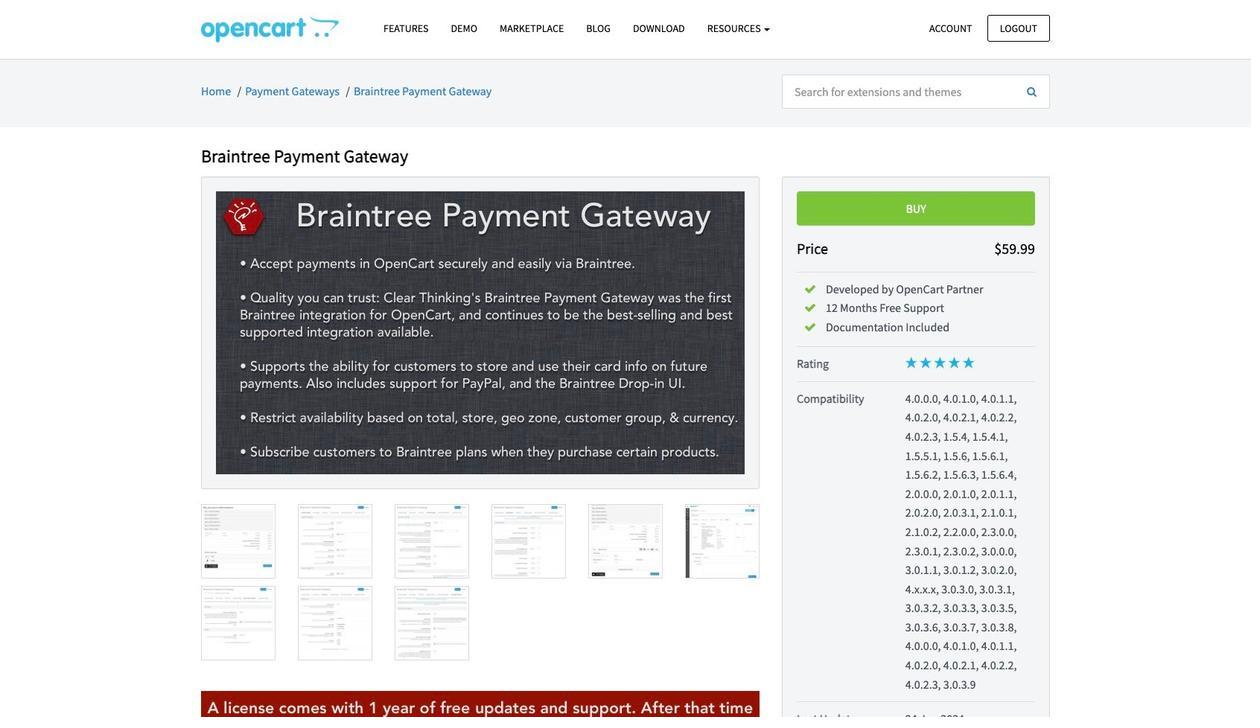 Task type: vqa. For each thing, say whether or not it's contained in the screenshot.
star light image to the middle
yes



Task type: describe. For each thing, give the bounding box(es) containing it.
opencart - braintree payment gateway image
[[201, 16, 339, 42]]

star light image
[[948, 357, 960, 369]]

search image
[[1027, 86, 1037, 97]]

1 star light image from the left
[[905, 357, 917, 369]]

braintree payment gateway image
[[216, 191, 745, 474]]

4 star light image from the left
[[963, 357, 975, 369]]



Task type: locate. For each thing, give the bounding box(es) containing it.
Search for extensions and themes text field
[[782, 74, 1015, 109]]

2 star light image from the left
[[920, 357, 932, 369]]

star light image
[[905, 357, 917, 369], [920, 357, 932, 369], [934, 357, 946, 369], [963, 357, 975, 369]]

3 star light image from the left
[[934, 357, 946, 369]]



